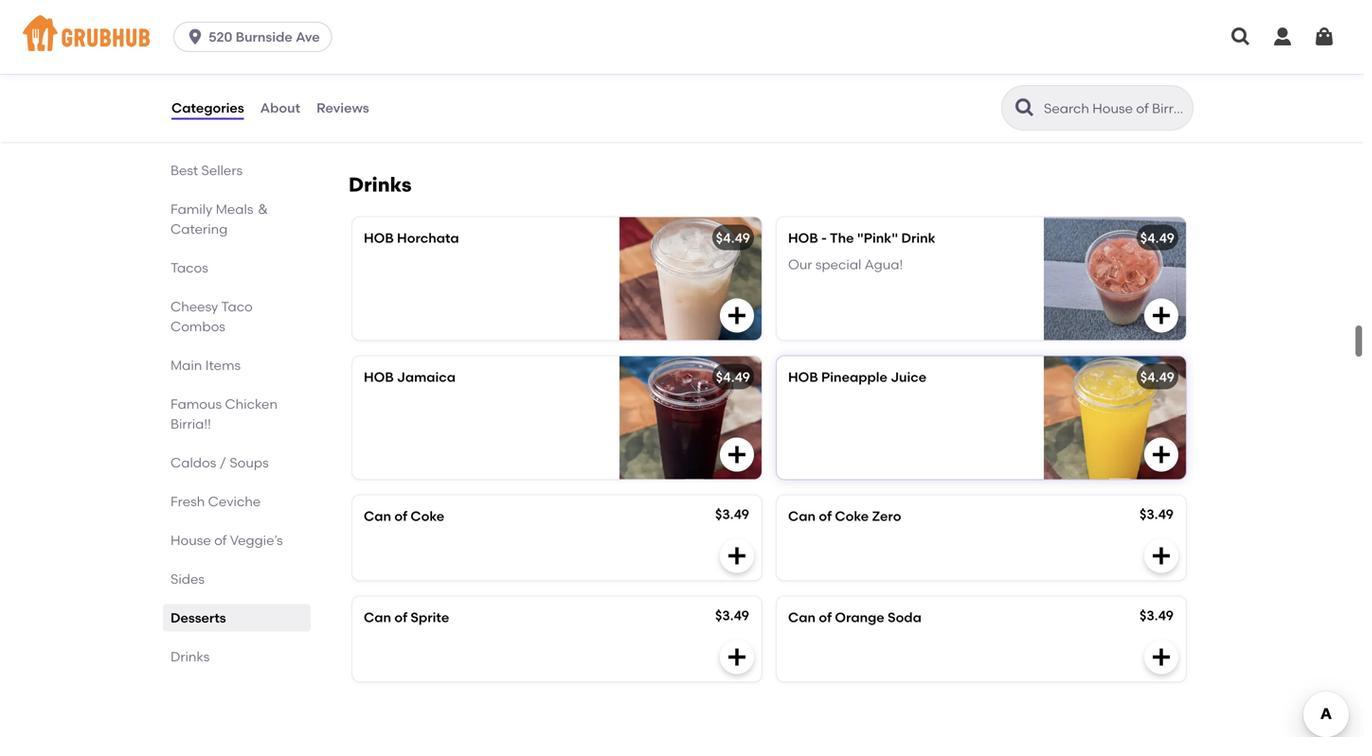 Task type: locate. For each thing, give the bounding box(es) containing it.
burnside
[[236, 29, 292, 45]]

soda
[[888, 610, 922, 626]]

sprite
[[411, 610, 449, 626]]

1 horizontal spatial coke
[[835, 509, 869, 525]]

coke for can of coke
[[411, 509, 444, 525]]

hob for hob jamaica
[[364, 369, 394, 385]]

hob jamaica
[[364, 369, 456, 385]]

categories button
[[171, 74, 245, 142]]

drinks up hob horchata at the left top
[[349, 173, 412, 197]]

2 coke from the left
[[835, 509, 869, 525]]

famous chicken birria!!
[[171, 396, 278, 432]]

svg image
[[1230, 26, 1252, 48], [726, 304, 748, 327], [1150, 304, 1173, 327], [726, 545, 748, 568]]

$4.49
[[716, 230, 750, 246], [1140, 230, 1175, 246], [716, 369, 750, 385], [1140, 369, 1175, 385]]

hob pineapple juice
[[788, 369, 927, 385]]

$3.49
[[715, 507, 749, 523], [1140, 507, 1174, 523], [715, 608, 749, 624], [1140, 608, 1174, 624]]

combos
[[171, 319, 225, 335]]

0 horizontal spatial coke
[[411, 509, 444, 525]]

best
[[171, 162, 198, 178]]

main
[[171, 357, 202, 374]]

agua!
[[865, 257, 903, 273]]

caldos
[[171, 455, 216, 471]]

hob
[[364, 230, 394, 246], [788, 230, 818, 246], [364, 369, 394, 385], [788, 369, 818, 385]]

famous
[[171, 396, 222, 412]]

hob cheesecake image
[[620, 11, 762, 134]]

best sellers
[[171, 162, 243, 178]]

special
[[815, 257, 861, 273]]

family meals ＆ catering
[[171, 201, 270, 237]]

0 horizontal spatial drinks
[[171, 649, 210, 665]]

svg image
[[1271, 26, 1294, 48], [1313, 26, 1336, 48], [186, 27, 205, 46], [726, 444, 748, 466], [1150, 444, 1173, 466], [1150, 545, 1173, 568], [726, 646, 748, 669], [1150, 646, 1173, 669]]

fresh
[[171, 494, 205, 510]]

can of coke zero
[[788, 509, 901, 525]]

can
[[364, 509, 391, 525], [788, 509, 816, 525], [364, 610, 391, 626], [788, 610, 816, 626]]

0 vertical spatial drinks
[[349, 173, 412, 197]]

juice
[[891, 369, 927, 385]]

hob left jamaica
[[364, 369, 394, 385]]

1 horizontal spatial drinks
[[349, 173, 412, 197]]

of for can of orange soda
[[819, 610, 832, 626]]

orange
[[835, 610, 884, 626]]

coke
[[411, 509, 444, 525], [835, 509, 869, 525]]

drinks down the desserts
[[171, 649, 210, 665]]

hob left horchata
[[364, 230, 394, 246]]

of for can of sprite
[[394, 610, 407, 626]]

can of coke
[[364, 509, 444, 525]]

chicken
[[225, 396, 278, 412]]

of
[[394, 509, 407, 525], [819, 509, 832, 525], [214, 533, 227, 549], [394, 610, 407, 626], [819, 610, 832, 626]]

$4.49 for hob pineapple juice
[[1140, 369, 1175, 385]]

sides
[[171, 572, 205, 588]]

1 coke from the left
[[411, 509, 444, 525]]

$4.49 for hob jamaica
[[716, 369, 750, 385]]

/
[[219, 455, 226, 471]]

hob left -
[[788, 230, 818, 246]]

of for can of coke
[[394, 509, 407, 525]]

reviews button
[[316, 74, 370, 142]]

soups
[[230, 455, 269, 471]]

drinks
[[349, 173, 412, 197], [171, 649, 210, 665]]

hob left pineapple
[[788, 369, 818, 385]]

hob jamaica image
[[620, 357, 762, 480]]

house
[[171, 533, 211, 549]]

can for can of orange soda
[[788, 610, 816, 626]]

the
[[830, 230, 854, 246]]

sellers
[[201, 162, 243, 178]]

birria!!
[[171, 416, 211, 432]]



Task type: vqa. For each thing, say whether or not it's contained in the screenshot.
Breakfast Sides tab
no



Task type: describe. For each thing, give the bounding box(es) containing it.
categories
[[171, 100, 244, 116]]

main navigation navigation
[[0, 0, 1364, 74]]

$3.49 for can of coke
[[715, 507, 749, 523]]

cheesy taco combos
[[171, 299, 253, 335]]

"pink"
[[857, 230, 898, 246]]

pineapple
[[821, 369, 887, 385]]

veggie's
[[230, 533, 283, 549]]

can for can of coke zero
[[788, 509, 816, 525]]

520 burnside ave button
[[173, 22, 340, 52]]

coke for can of coke zero
[[835, 509, 869, 525]]

hob horchata image
[[620, 217, 762, 340]]

Search House of Birria  search field
[[1042, 99, 1187, 117]]

hob - the "pink" drink image
[[1044, 217, 1186, 340]]

can of sprite
[[364, 610, 449, 626]]

about
[[260, 100, 300, 116]]

svg image inside main navigation navigation
[[1230, 26, 1252, 48]]

can for can of coke
[[364, 509, 391, 525]]

drink
[[901, 230, 936, 246]]

family
[[171, 201, 213, 217]]

of for can of coke zero
[[819, 509, 832, 525]]

taco
[[221, 299, 253, 315]]

about button
[[259, 74, 301, 142]]

cheesy
[[171, 299, 218, 315]]

main items
[[171, 357, 241, 374]]

meals
[[216, 201, 253, 217]]

ave
[[296, 29, 320, 45]]

hob for hob - the "pink" drink
[[788, 230, 818, 246]]

can for can of sprite
[[364, 610, 391, 626]]

house of veggie's
[[171, 533, 283, 549]]

our special agua!
[[788, 257, 903, 273]]

svg image inside 520 burnside ave button
[[186, 27, 205, 46]]

-
[[821, 230, 827, 246]]

hob for hob pineapple juice
[[788, 369, 818, 385]]

520 burnside ave
[[209, 29, 320, 45]]

hob for hob horchata
[[364, 230, 394, 246]]

zero
[[872, 509, 901, 525]]

desserts
[[171, 610, 226, 626]]

$3.49 for can of orange soda
[[1140, 608, 1174, 624]]

tacos
[[171, 260, 208, 276]]

$3.49 for can of sprite
[[715, 608, 749, 624]]

ceviche
[[208, 494, 261, 510]]

jamaica
[[397, 369, 456, 385]]

items
[[205, 357, 241, 374]]

$4.49 for hob horchata
[[716, 230, 750, 246]]

＆
[[257, 201, 270, 217]]

search icon image
[[1014, 97, 1036, 119]]

horchata
[[397, 230, 459, 246]]

of for house of veggie's
[[214, 533, 227, 549]]

our
[[788, 257, 812, 273]]

1 vertical spatial drinks
[[171, 649, 210, 665]]

$3.49 for can of coke zero
[[1140, 507, 1174, 523]]

can of orange soda
[[788, 610, 922, 626]]

fresh ceviche
[[171, 494, 261, 510]]

hob horchata
[[364, 230, 459, 246]]

reviews
[[316, 100, 369, 116]]

520
[[209, 29, 232, 45]]

catering
[[171, 221, 228, 237]]

hob pineapple juice image
[[1044, 357, 1186, 480]]

caldos / soups
[[171, 455, 269, 471]]

hob - the "pink" drink
[[788, 230, 936, 246]]



